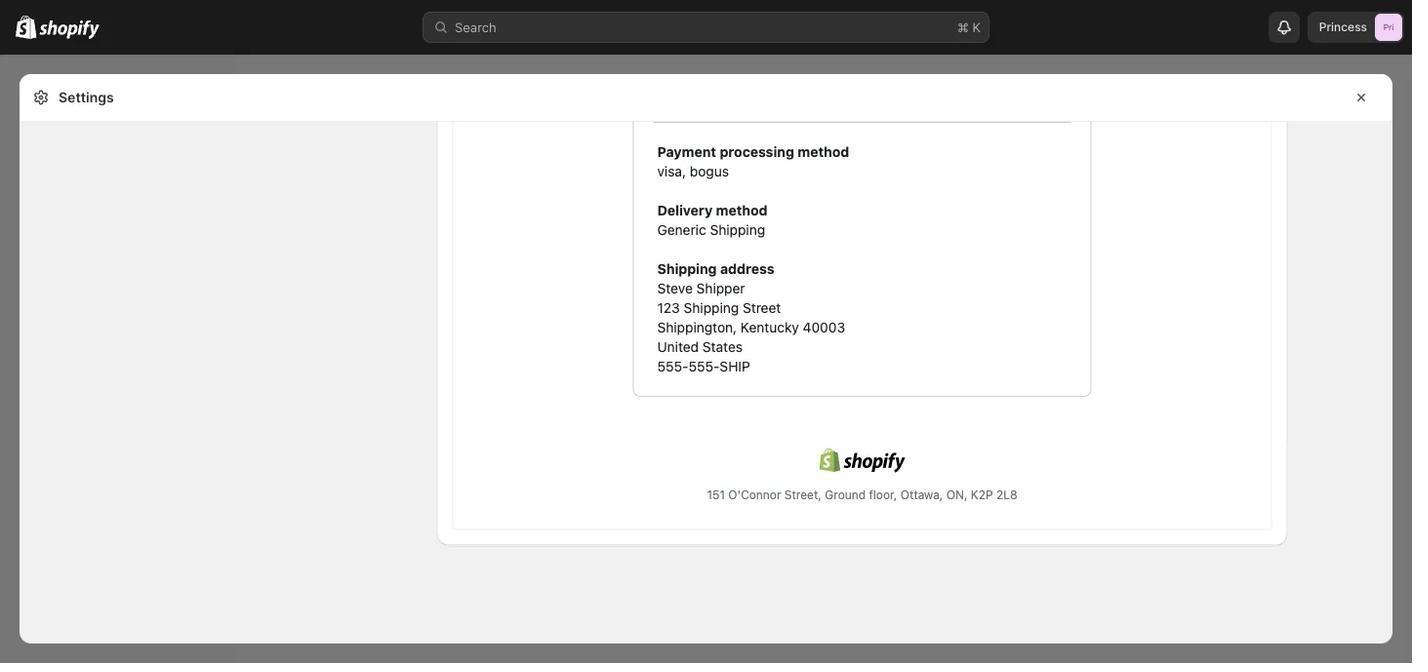Task type: vqa. For each thing, say whether or not it's contained in the screenshot.
⌘
yes



Task type: describe. For each thing, give the bounding box(es) containing it.
princess
[[1320, 20, 1368, 34]]

home link
[[12, 70, 223, 98]]

sales
[[20, 338, 50, 352]]

apps button
[[12, 402, 223, 430]]

search
[[455, 20, 497, 35]]

k
[[973, 20, 981, 35]]

princess image
[[1376, 14, 1403, 41]]

settings
[[59, 89, 114, 106]]

apps
[[20, 409, 49, 423]]



Task type: locate. For each thing, give the bounding box(es) containing it.
home
[[47, 76, 83, 91]]

sales channels
[[20, 338, 105, 352]]

sales channels button
[[12, 332, 223, 359]]

⌘ k
[[958, 20, 981, 35]]

shopify image
[[39, 20, 100, 40]]

⌘
[[958, 20, 969, 35]]

settings dialog
[[20, 0, 1393, 644]]

shopify image
[[16, 15, 36, 39]]

channels
[[53, 338, 105, 352]]



